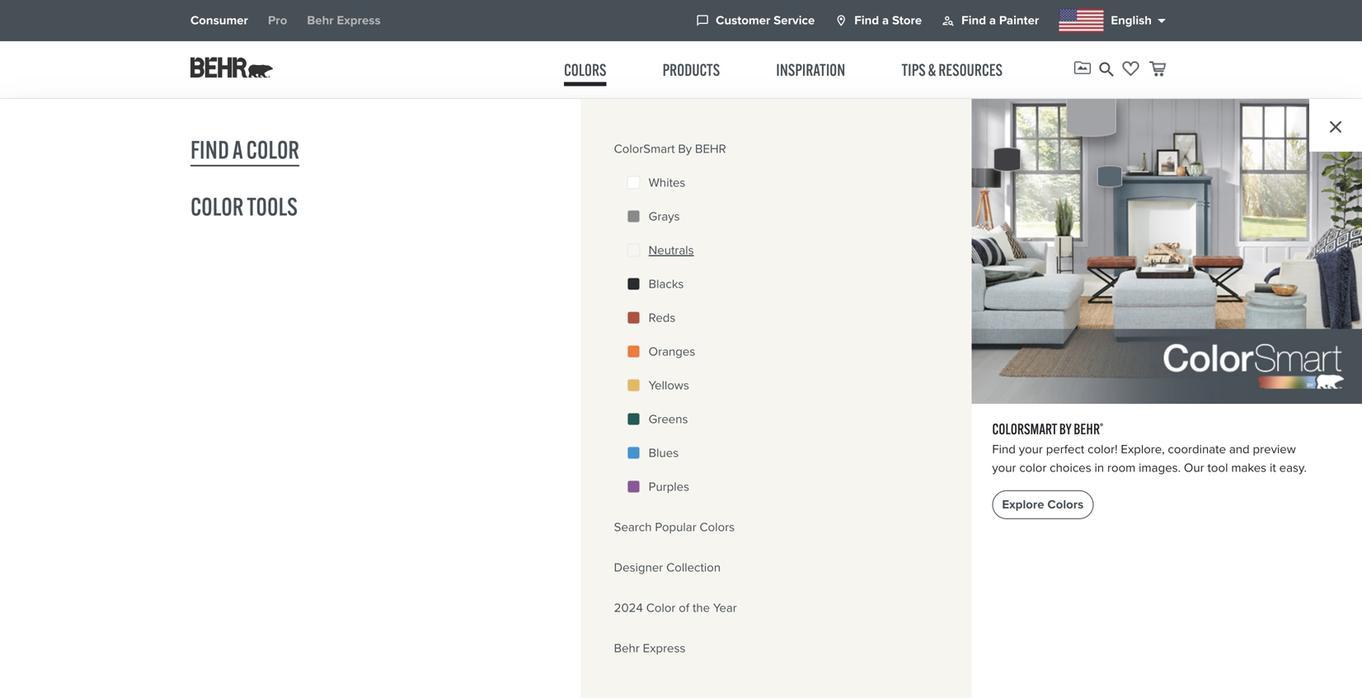 Task type: describe. For each thing, give the bounding box(es) containing it.
a for painter
[[990, 11, 996, 29]]

colorsmart
[[993, 420, 1058, 438]]

hazardous
[[477, 466, 544, 488]]

is
[[364, 447, 374, 469]]

consumer
[[191, 11, 248, 29]]

& inside sds, product data & safety
[[614, 129, 645, 210]]

2024
[[614, 599, 643, 617]]

your inside for detailed information, including technical, chemical, safe handling and usage, select your product from the list below.
[[574, 330, 618, 360]]

and left use.
[[251, 506, 275, 528]]

english arrow_drop_down
[[1111, 11, 1172, 31]]

perfect
[[1047, 440, 1085, 459]]

search popular colors link
[[614, 518, 735, 537]]

which
[[349, 466, 387, 488]]

1 vertical spatial colors
[[1048, 496, 1084, 514]]

(sds)
[[325, 447, 360, 469]]

preview
[[1253, 440, 1297, 459]]

for
[[191, 301, 222, 332]]

fire,
[[628, 466, 653, 488]]

blues
[[649, 444, 679, 462]]

may
[[391, 466, 418, 488]]

0 vertical spatial color
[[246, 134, 299, 165]]

yellows link
[[649, 375, 690, 396]]

reds
[[649, 309, 676, 327]]

behr for by
[[1074, 420, 1100, 438]]

hazard
[[369, 486, 413, 508]]

pro link
[[268, 11, 287, 29]]

painter
[[1000, 11, 1040, 29]]

grays
[[649, 207, 680, 226]]

greens link
[[649, 409, 688, 430]]

explore colors link
[[993, 491, 1094, 520]]

a safety data sheet (sds) is designed to convey a product's physical and chemical characteristics which may include: hazardous ingredients, fire, explosion, reactivity, health hazard data, and precautions for safe handling and use.
[[191, 447, 666, 528]]

sds, product data & safety
[[191, 129, 645, 271]]

by
[[678, 140, 692, 158]]

precautions
[[481, 486, 558, 508]]

behr logo image
[[191, 57, 273, 78]]

our
[[1184, 459, 1205, 477]]

customer
[[716, 11, 771, 29]]

neutrals
[[649, 241, 694, 259]]

1 vertical spatial the
[[693, 599, 710, 617]]

blacks
[[649, 275, 684, 293]]

oranges
[[649, 343, 696, 361]]

images.
[[1139, 459, 1181, 477]]

1 horizontal spatial express
[[643, 640, 686, 658]]

tips & resources link
[[902, 59, 1003, 80]]

list
[[354, 358, 387, 389]]

1 horizontal spatial behr
[[614, 640, 640, 658]]

0 horizontal spatial behr express link
[[307, 11, 381, 29]]

handling inside for detailed information, including technical, chemical, safe handling and usage, select your product from the list below.
[[325, 330, 410, 360]]

behr for by
[[695, 140, 727, 158]]

color tools
[[191, 191, 298, 222]]

of
[[679, 599, 690, 617]]

color
[[646, 599, 676, 617]]

0 vertical spatial behr express
[[307, 11, 381, 29]]

convey
[[459, 447, 506, 469]]

1 horizontal spatial &
[[928, 59, 937, 80]]

safety inside 'a safety data sheet (sds) is designed to convey a product's physical and chemical characteristics which may include: hazardous ingredients, fire, explosion, reactivity, health hazard data, and precautions for safe handling and use.'
[[204, 447, 245, 469]]

greens
[[649, 410, 688, 429]]

and right data,
[[453, 486, 478, 508]]

color tools link
[[191, 191, 298, 222]]

and up purples on the bottom of page
[[642, 447, 666, 469]]

colors link
[[564, 59, 607, 80]]

pro
[[268, 11, 287, 29]]

designer
[[614, 559, 663, 577]]

color!
[[1088, 440, 1118, 459]]

®
[[1100, 422, 1104, 433]]

a inside 'a safety data sheet (sds) is designed to convey a product's physical and chemical characteristics which may include: hazardous ingredients, fire, explosion, reactivity, health hazard data, and precautions for safe handling and use.'
[[191, 447, 200, 469]]

grays link
[[649, 206, 680, 227]]

colorsmart by behr
[[614, 140, 727, 158]]

for detailed information, including technical, chemical, safe handling and usage, select your product from the list below.
[[191, 301, 618, 389]]

chemical,
[[191, 330, 278, 360]]

english
[[1111, 11, 1152, 29]]

safe inside 'a safety data sheet (sds) is designed to convey a product's physical and chemical characteristics which may include: hazardous ingredients, fire, explosion, reactivity, health hazard data, and precautions for safe handling and use.'
[[583, 486, 610, 508]]

products link
[[663, 59, 720, 80]]

tips
[[902, 59, 926, 80]]

product
[[296, 129, 491, 210]]

room inside room find a store
[[835, 14, 848, 27]]

detailed
[[226, 301, 301, 332]]

search
[[1097, 60, 1117, 80]]

safety inside sds, product data & safety
[[191, 191, 345, 271]]

explore
[[1003, 496, 1045, 514]]

whites link
[[649, 172, 686, 193]]

include:
[[422, 466, 473, 488]]

service
[[774, 11, 815, 29]]

person_search
[[942, 14, 955, 27]]

product's
[[522, 447, 581, 469]]

safe inside for detailed information, including technical, chemical, safe handling and usage, select your product from the list below.
[[282, 330, 322, 360]]

reds link
[[649, 308, 676, 328]]

health
[[325, 486, 365, 508]]

usage,
[[451, 330, 509, 360]]

0 horizontal spatial color
[[191, 191, 244, 222]]

products
[[663, 59, 720, 80]]



Task type: vqa. For each thing, say whether or not it's contained in the screenshot.
bottom the up
no



Task type: locate. For each thing, give the bounding box(es) containing it.
&
[[928, 59, 937, 80], [614, 129, 645, 210]]

find a color link
[[191, 134, 299, 167]]

whites
[[649, 174, 686, 192]]

2 horizontal spatial colors
[[1048, 496, 1084, 514]]

neutrals link
[[649, 240, 694, 261]]

2 vertical spatial your
[[993, 459, 1017, 477]]

1 vertical spatial safety
[[204, 447, 245, 469]]

room inside colorsmart by behr ® find your perfect color! explore, coordinate and preview your color choices in room images. our tool makes it easy.
[[1108, 459, 1136, 477]]

choices
[[1050, 459, 1092, 477]]

find
[[191, 134, 229, 165]]

behr express right pro link
[[307, 11, 381, 29]]

1 horizontal spatial behr express link
[[614, 640, 686, 658]]

1 horizontal spatial a
[[883, 11, 889, 29]]

1 horizontal spatial colors
[[700, 518, 735, 537]]

the right of
[[693, 599, 710, 617]]

explosion,
[[191, 486, 256, 508]]

information,
[[305, 301, 422, 332]]

find down colorsmart
[[993, 440, 1016, 459]]

in
[[1095, 459, 1105, 477]]

0 horizontal spatial data
[[249, 447, 279, 469]]

1 horizontal spatial safe
[[583, 486, 610, 508]]

1 vertical spatial room
[[1108, 459, 1136, 477]]

makes
[[1232, 459, 1267, 477]]

your left color
[[993, 459, 1017, 477]]

and inside for detailed information, including technical, chemical, safe handling and usage, select your product from the list below.
[[413, 330, 447, 360]]

& right tips
[[928, 59, 937, 80]]

find for find a store
[[855, 11, 879, 29]]

a inside 'a safety data sheet (sds) is designed to convey a product's physical and chemical characteristics which may include: hazardous ingredients, fire, explosion, reactivity, health hazard data, and precautions for safe handling and use.'
[[510, 447, 518, 469]]

1 horizontal spatial color
[[246, 134, 299, 165]]

and
[[413, 330, 447, 360], [1230, 440, 1250, 459], [642, 447, 666, 469], [453, 486, 478, 508], [251, 506, 275, 528]]

0 horizontal spatial a
[[191, 447, 200, 469]]

express
[[337, 11, 381, 29], [643, 640, 686, 658]]

a right the find
[[233, 134, 243, 165]]

behr express
[[307, 11, 381, 29], [614, 640, 686, 658]]

arrow_drop_down
[[1152, 11, 1172, 31]]

0 vertical spatial safety
[[191, 191, 345, 271]]

handling
[[325, 330, 410, 360], [191, 506, 247, 528]]

2 horizontal spatial your
[[1019, 440, 1043, 459]]

1 horizontal spatial room
[[1108, 459, 1136, 477]]

1 vertical spatial your
[[1019, 440, 1043, 459]]

popular
[[655, 518, 697, 537]]

room right service
[[835, 14, 848, 27]]

search
[[614, 518, 652, 537]]

and inside colorsmart by behr ® find your perfect color! explore, coordinate and preview your color choices in room images. our tool makes it easy.
[[1230, 440, 1250, 459]]

from
[[269, 358, 316, 389]]

0 horizontal spatial colors
[[564, 59, 607, 80]]

& left "whites"
[[614, 129, 645, 210]]

safety
[[191, 191, 345, 271], [204, 447, 245, 469]]

your right select
[[574, 330, 618, 360]]

and up makes
[[1230, 440, 1250, 459]]

designer collection
[[614, 559, 721, 577]]

0 vertical spatial colors
[[564, 59, 607, 80]]

data for &
[[501, 129, 604, 210]]

1 horizontal spatial behr
[[1074, 420, 1100, 438]]

0 horizontal spatial handling
[[191, 506, 247, 528]]

behr express link right pro link
[[307, 11, 381, 29]]

blues link
[[649, 443, 679, 464]]

data,
[[417, 486, 449, 508]]

color up tools
[[246, 134, 299, 165]]

year
[[713, 599, 737, 617]]

0 horizontal spatial safe
[[282, 330, 322, 360]]

1 vertical spatial behr express
[[614, 640, 686, 658]]

behr express link down color at the left
[[614, 640, 686, 658]]

1 vertical spatial behr
[[1074, 420, 1100, 438]]

express down color at the left
[[643, 640, 686, 658]]

safe right 'for'
[[583, 486, 610, 508]]

oranges link
[[649, 342, 696, 362]]

explore,
[[1121, 440, 1165, 459]]

explore colors
[[1003, 496, 1084, 514]]

1 vertical spatial handling
[[191, 506, 247, 528]]

1 vertical spatial behr express link
[[614, 640, 686, 658]]

0 vertical spatial room
[[835, 14, 848, 27]]

behr express down color at the left
[[614, 640, 686, 658]]

1 vertical spatial safe
[[583, 486, 610, 508]]

0 horizontal spatial behr
[[695, 140, 727, 158]]

designed
[[378, 447, 439, 469]]

find right the person_search
[[962, 11, 987, 29]]

0 horizontal spatial the
[[319, 358, 350, 389]]

designer collection link
[[614, 559, 721, 577]]

1 vertical spatial &
[[614, 129, 645, 210]]

handling inside 'a safety data sheet (sds) is designed to convey a product's physical and chemical characteristics which may include: hazardous ingredients, fire, explosion, reactivity, health hazard data, and precautions for safe handling and use.'
[[191, 506, 247, 528]]

1 vertical spatial data
[[249, 447, 279, 469]]

Search by Product Number text field
[[191, 646, 677, 677]]

colors
[[564, 59, 607, 80], [1048, 496, 1084, 514], [700, 518, 735, 537]]

tool
[[1208, 459, 1229, 477]]

chat_bubble_outline customer service
[[696, 11, 815, 29]]

inspiration
[[777, 59, 846, 80]]

2 horizontal spatial find
[[993, 440, 1016, 459]]

0 horizontal spatial your
[[574, 330, 618, 360]]

safe
[[282, 330, 322, 360], [583, 486, 610, 508]]

0 horizontal spatial express
[[337, 11, 381, 29]]

for
[[562, 486, 579, 508]]

behr down "2024"
[[614, 640, 640, 658]]

2 vertical spatial colors
[[700, 518, 735, 537]]

0 vertical spatial handling
[[325, 330, 410, 360]]

chemical
[[191, 466, 248, 488]]

tips & resources
[[902, 59, 1003, 80]]

find for find a painter
[[962, 11, 987, 29]]

technical,
[[519, 301, 614, 332]]

0 vertical spatial a
[[233, 134, 243, 165]]

0 horizontal spatial a
[[510, 447, 518, 469]]

express right pro link
[[337, 11, 381, 29]]

characteristics
[[252, 466, 345, 488]]

0 vertical spatial your
[[574, 330, 618, 360]]

yellows
[[649, 377, 690, 395]]

behr inside colorsmart by behr ® find your perfect color! explore, coordinate and preview your color choices in room images. our tool makes it easy.
[[1074, 420, 1100, 438]]

use.
[[279, 506, 306, 528]]

color
[[1020, 459, 1047, 477]]

data for sheet
[[249, 447, 279, 469]]

0 vertical spatial behr express link
[[307, 11, 381, 29]]

search popular colors
[[614, 518, 735, 537]]

chat_bubble_outline
[[696, 14, 710, 27]]

find a color
[[191, 134, 299, 165]]

0 vertical spatial the
[[319, 358, 350, 389]]

us flag image
[[1059, 9, 1105, 33]]

1 horizontal spatial find
[[962, 11, 987, 29]]

color left tools
[[191, 191, 244, 222]]

and left usage, at the left of the page
[[413, 330, 447, 360]]

including
[[426, 301, 516, 332]]

find left store
[[855, 11, 879, 29]]

2 horizontal spatial a
[[990, 11, 996, 29]]

below.
[[391, 358, 450, 389]]

0 horizontal spatial find
[[855, 11, 879, 29]]

select
[[513, 330, 571, 360]]

1 vertical spatial a
[[191, 447, 200, 469]]

data inside sds, product data & safety
[[501, 129, 604, 210]]

to
[[442, 447, 455, 469]]

0 horizontal spatial behr
[[307, 11, 334, 29]]

1 vertical spatial express
[[643, 640, 686, 658]]

search link
[[1097, 57, 1117, 82]]

tools
[[247, 191, 298, 222]]

behr
[[307, 11, 334, 29], [614, 640, 640, 658]]

collection
[[667, 559, 721, 577]]

data inside 'a safety data sheet (sds) is designed to convey a product's physical and chemical characteristics which may include: hazardous ingredients, fire, explosion, reactivity, health hazard data, and precautions for safe handling and use.'
[[249, 447, 279, 469]]

0 horizontal spatial behr express
[[307, 11, 381, 29]]

a left the painter
[[990, 11, 996, 29]]

close x image
[[1331, 120, 1342, 134]]

1 horizontal spatial data
[[501, 129, 604, 210]]

the inside for detailed information, including technical, chemical, safe handling and usage, select your product from the list below.
[[319, 358, 350, 389]]

product
[[191, 358, 266, 389]]

behr right pro link
[[307, 11, 334, 29]]

0 vertical spatial express
[[337, 11, 381, 29]]

0 horizontal spatial room
[[835, 14, 848, 27]]

ingredients,
[[548, 466, 625, 488]]

your up color
[[1019, 440, 1043, 459]]

1 vertical spatial behr
[[614, 640, 640, 658]]

colorsmart by behr link
[[614, 140, 727, 158]]

blacks link
[[649, 274, 684, 294]]

easy.
[[1280, 459, 1307, 477]]

inspiration link
[[777, 59, 846, 80]]

a left store
[[883, 11, 889, 29]]

1 horizontal spatial a
[[233, 134, 243, 165]]

person_search find a painter
[[942, 11, 1040, 29]]

1 horizontal spatial your
[[993, 459, 1017, 477]]

handling down 'chemical' at the left of the page
[[191, 506, 247, 528]]

1 horizontal spatial behr express
[[614, 640, 686, 658]]

colorsmart
[[614, 140, 675, 158]]

find inside colorsmart by behr ® find your perfect color! explore, coordinate and preview your color choices in room images. our tool makes it easy.
[[993, 440, 1016, 459]]

0 vertical spatial behr
[[695, 140, 727, 158]]

sds,
[[191, 129, 287, 210]]

0 vertical spatial safe
[[282, 330, 322, 360]]

by
[[1060, 420, 1072, 438]]

0 horizontal spatial &
[[614, 129, 645, 210]]

a right convey
[[510, 447, 518, 469]]

1 vertical spatial color
[[191, 191, 244, 222]]

the left list
[[319, 358, 350, 389]]

store
[[892, 11, 922, 29]]

0 vertical spatial behr
[[307, 11, 334, 29]]

coordinate
[[1168, 440, 1227, 459]]

consumer link
[[191, 11, 248, 29]]

a for store
[[883, 11, 889, 29]]

1 horizontal spatial the
[[693, 599, 710, 617]]

a up explosion,
[[191, 447, 200, 469]]

room right the in
[[1108, 459, 1136, 477]]

1 horizontal spatial handling
[[325, 330, 410, 360]]

safe right chemical,
[[282, 330, 322, 360]]

handling right from
[[325, 330, 410, 360]]

purples link
[[649, 477, 690, 497]]

your
[[574, 330, 618, 360], [1019, 440, 1043, 459], [993, 459, 1017, 477]]

it
[[1270, 459, 1277, 477]]

0 vertical spatial &
[[928, 59, 937, 80]]

0 vertical spatial data
[[501, 129, 604, 210]]



